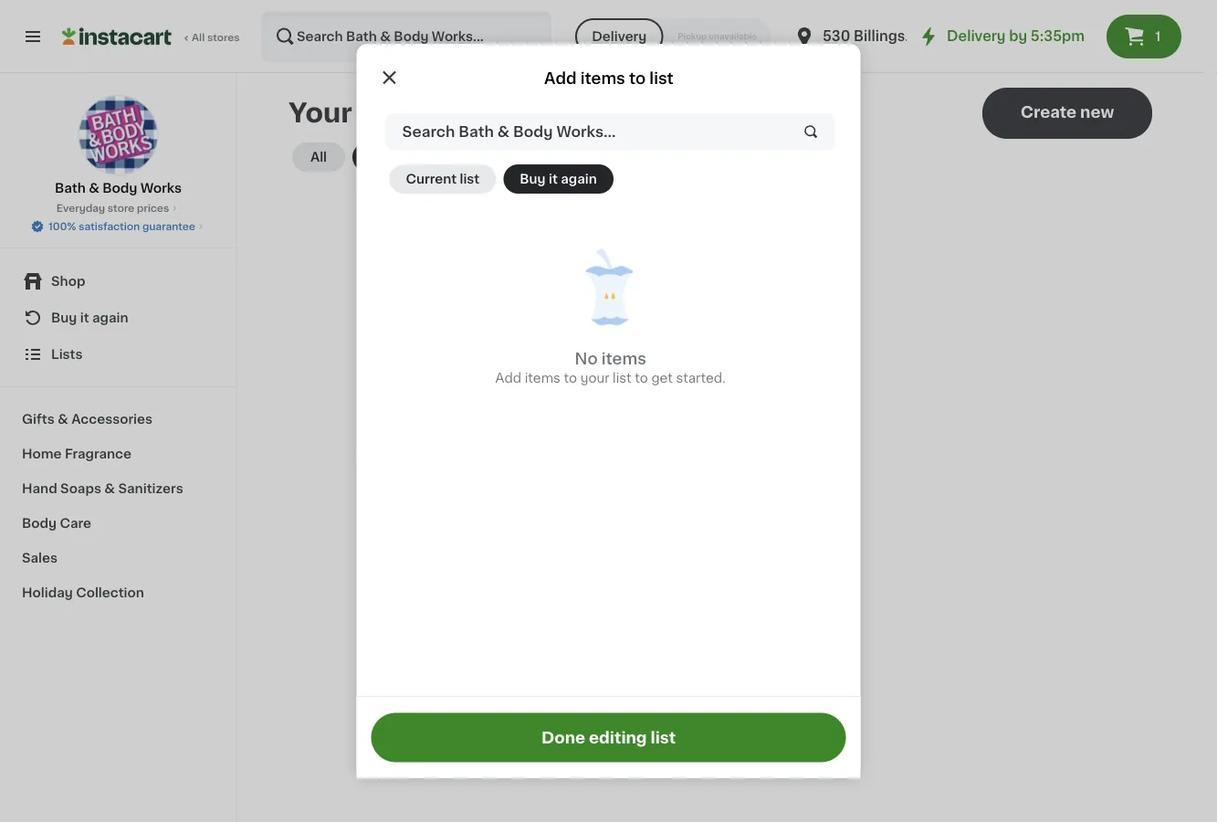 Task type: locate. For each thing, give the bounding box(es) containing it.
0 vertical spatial lists
[[359, 100, 417, 126]]

add left your
[[496, 372, 522, 384]]

sales
[[22, 552, 58, 564]]

gifts
[[22, 413, 55, 426]]

body down hand
[[22, 517, 57, 530]]

no for lists
[[676, 379, 699, 394]]

by left 5:35pm
[[1009, 30, 1028, 43]]

1 horizontal spatial no
[[676, 379, 699, 394]]

1 vertical spatial it
[[80, 311, 89, 324]]

body
[[513, 124, 553, 139], [103, 182, 137, 195], [22, 517, 57, 530]]

1 vertical spatial by
[[426, 151, 443, 163]]

again down works...
[[561, 173, 597, 185]]

0 vertical spatial buy it again
[[520, 173, 597, 185]]

create new button
[[983, 88, 1153, 139]]

& right soaps
[[104, 482, 115, 495]]

delivery
[[947, 30, 1006, 43], [592, 30, 647, 43]]

delivery inside delivery button
[[592, 30, 647, 43]]

lists
[[359, 100, 417, 126], [702, 379, 735, 394]]

list right your
[[613, 372, 632, 384]]

0 horizontal spatial no
[[575, 351, 598, 367]]

buy
[[520, 173, 546, 185], [51, 311, 77, 324]]

buy it again button
[[503, 164, 614, 194]]

buy up 'lists' in the top of the page
[[51, 311, 77, 324]]

0 horizontal spatial again
[[92, 311, 128, 324]]

hand soaps & sanitizers
[[22, 482, 183, 495]]

1 horizontal spatial buy
[[520, 173, 546, 185]]

store
[[108, 203, 134, 213]]

your
[[581, 372, 610, 384]]

no right 'get'
[[676, 379, 699, 394]]

all left stores
[[192, 32, 205, 42]]

0 horizontal spatial all
[[192, 32, 205, 42]]

0 horizontal spatial buy it again
[[51, 311, 128, 324]]

None search field
[[261, 11, 552, 62]]

search bath & body works... button
[[386, 113, 836, 150]]

add up works...
[[544, 71, 577, 86]]

1 vertical spatial items
[[602, 351, 647, 367]]

0 horizontal spatial add
[[496, 372, 522, 384]]

delivery up add items to list
[[592, 30, 647, 43]]

1 horizontal spatial it
[[549, 173, 558, 185]]

list down service type group
[[650, 71, 674, 86]]

& up buy it again button
[[498, 124, 510, 139]]

by left me
[[426, 151, 443, 163]]

works
[[140, 182, 182, 195]]

no for items
[[575, 351, 598, 367]]

&
[[498, 124, 510, 139], [89, 182, 99, 195], [58, 413, 68, 426], [104, 482, 115, 495]]

me
[[446, 151, 467, 163]]

2 horizontal spatial body
[[513, 124, 553, 139]]

hand soaps & sanitizers link
[[11, 471, 226, 506]]

0 horizontal spatial buy
[[51, 311, 77, 324]]

lists link
[[11, 336, 226, 373]]

again
[[561, 173, 597, 185], [92, 311, 128, 324]]

lists left yet
[[702, 379, 735, 394]]

it down works...
[[549, 173, 558, 185]]

delivery inside delivery by 5:35pm link
[[947, 30, 1006, 43]]

0 vertical spatial bath
[[459, 124, 494, 139]]

buy it again
[[520, 173, 597, 185], [51, 311, 128, 324]]

delivery button
[[576, 18, 663, 55]]

hand
[[22, 482, 57, 495]]

fragrance
[[65, 448, 131, 460]]

& right gifts
[[58, 413, 68, 426]]

it inside buy it again link
[[80, 311, 89, 324]]

bath
[[459, 124, 494, 139], [55, 182, 86, 195]]

1 horizontal spatial again
[[561, 173, 597, 185]]

home fragrance
[[22, 448, 131, 460]]

1 horizontal spatial add
[[544, 71, 577, 86]]

0 horizontal spatial lists
[[359, 100, 417, 126]]

1 vertical spatial bath
[[55, 182, 86, 195]]

collection
[[76, 586, 144, 599]]

0 vertical spatial by
[[1009, 30, 1028, 43]]

holiday
[[22, 586, 73, 599]]

no
[[575, 351, 598, 367], [676, 379, 699, 394]]

1 horizontal spatial bath
[[459, 124, 494, 139]]

1 horizontal spatial lists
[[702, 379, 735, 394]]

1 horizontal spatial delivery
[[947, 30, 1006, 43]]

to left your
[[564, 372, 577, 384]]

guarantee
[[142, 221, 195, 232]]

1 horizontal spatial by
[[1009, 30, 1028, 43]]

by for created
[[426, 151, 443, 163]]

items left your
[[525, 372, 561, 384]]

bath up everyday
[[55, 182, 86, 195]]

list_add_items dialog
[[357, 44, 861, 778]]

items up your
[[602, 351, 647, 367]]

lists for your
[[359, 100, 417, 126]]

body up store
[[103, 182, 137, 195]]

530
[[823, 30, 851, 43]]

body inside button
[[513, 124, 553, 139]]

it inside buy it again button
[[549, 173, 558, 185]]

care
[[60, 517, 91, 530]]

1 vertical spatial all
[[310, 151, 327, 163]]

add items to list
[[544, 71, 674, 86]]

0 horizontal spatial by
[[426, 151, 443, 163]]

buy it again down works...
[[520, 173, 597, 185]]

list
[[650, 71, 674, 86], [460, 173, 480, 185], [613, 372, 632, 384], [651, 730, 676, 745]]

it
[[549, 173, 558, 185], [80, 311, 89, 324]]

works...
[[557, 124, 616, 139]]

all inside button
[[310, 151, 327, 163]]

items
[[581, 71, 626, 86], [602, 351, 647, 367], [525, 372, 561, 384]]

buy it again down shop
[[51, 311, 128, 324]]

lists
[[51, 348, 83, 361]]

1 vertical spatial again
[[92, 311, 128, 324]]

0 vertical spatial items
[[581, 71, 626, 86]]

0 vertical spatial body
[[513, 124, 553, 139]]

1 horizontal spatial all
[[310, 151, 327, 163]]

delivery left 5:35pm
[[947, 30, 1006, 43]]

0 vertical spatial add
[[544, 71, 577, 86]]

again up lists link
[[92, 311, 128, 324]]

new
[[1081, 105, 1115, 120]]

& inside button
[[498, 124, 510, 139]]

items down delivery button
[[581, 71, 626, 86]]

0 horizontal spatial body
[[22, 517, 57, 530]]

create
[[1021, 105, 1077, 120]]

no inside no items add items to your list to get started.
[[575, 351, 598, 367]]

1 vertical spatial no
[[676, 379, 699, 394]]

1 vertical spatial lists
[[702, 379, 735, 394]]

no up your
[[575, 351, 598, 367]]

1 horizontal spatial body
[[103, 182, 137, 195]]

0 horizontal spatial delivery
[[592, 30, 647, 43]]

0 vertical spatial it
[[549, 173, 558, 185]]

add
[[544, 71, 577, 86], [496, 372, 522, 384]]

delivery by 5:35pm
[[947, 30, 1085, 43]]

shop link
[[11, 263, 226, 300]]

0 horizontal spatial it
[[80, 311, 89, 324]]

0 vertical spatial again
[[561, 173, 597, 185]]

to
[[629, 71, 646, 86], [564, 372, 577, 384], [635, 372, 648, 384]]

sanitizers
[[118, 482, 183, 495]]

by inside button
[[426, 151, 443, 163]]

everyday
[[56, 203, 105, 213]]

body left works...
[[513, 124, 553, 139]]

done editing list button
[[371, 713, 846, 762]]

your lists
[[289, 100, 417, 126]]

home
[[22, 448, 62, 460]]

lists up created
[[359, 100, 417, 126]]

100% satisfaction guarantee button
[[30, 216, 206, 234]]

2 vertical spatial items
[[525, 372, 561, 384]]

0 vertical spatial no
[[575, 351, 598, 367]]

0 vertical spatial buy
[[520, 173, 546, 185]]

0 vertical spatial all
[[192, 32, 205, 42]]

search
[[402, 124, 455, 139]]

it down shop
[[80, 311, 89, 324]]

all
[[192, 32, 205, 42], [310, 151, 327, 163]]

5:35pm
[[1031, 30, 1085, 43]]

1 button
[[1107, 15, 1182, 58]]

all down your
[[310, 151, 327, 163]]

list inside no items add items to your list to get started.
[[613, 372, 632, 384]]

buy down search bath & body works...
[[520, 173, 546, 185]]

100% satisfaction guarantee
[[48, 221, 195, 232]]

buy it again link
[[11, 300, 226, 336]]

bath up me
[[459, 124, 494, 139]]

done editing list
[[542, 730, 676, 745]]

1 horizontal spatial buy it again
[[520, 173, 597, 185]]

1 vertical spatial add
[[496, 372, 522, 384]]

by
[[1009, 30, 1028, 43], [426, 151, 443, 163]]

gifts & accessories link
[[11, 402, 226, 437]]

all button
[[292, 142, 345, 172]]

home fragrance link
[[11, 437, 226, 471]]



Task type: describe. For each thing, give the bounding box(es) containing it.
lists for no
[[702, 379, 735, 394]]

add inside no items add items to your list to get started.
[[496, 372, 522, 384]]

everyday store prices
[[56, 203, 169, 213]]

created
[[369, 151, 423, 163]]

stores
[[207, 32, 240, 42]]

buy inside button
[[520, 173, 546, 185]]

530 billingsley road button
[[794, 11, 967, 62]]

list right editing
[[651, 730, 676, 745]]

530 billingsley road
[[823, 30, 967, 43]]

road
[[930, 30, 967, 43]]

satisfaction
[[79, 221, 140, 232]]

current
[[406, 173, 457, 185]]

list down me
[[460, 173, 480, 185]]

again inside button
[[561, 173, 597, 185]]

current list
[[406, 173, 480, 185]]

current list button
[[390, 164, 496, 194]]

your
[[289, 100, 352, 126]]

buy it again inside button
[[520, 173, 597, 185]]

get
[[652, 372, 673, 384]]

started.
[[676, 372, 726, 384]]

items for add
[[581, 71, 626, 86]]

service type group
[[576, 18, 772, 55]]

done
[[542, 730, 585, 745]]

delivery for delivery
[[592, 30, 647, 43]]

all for all stores
[[192, 32, 205, 42]]

yet
[[739, 379, 766, 394]]

2 vertical spatial body
[[22, 517, 57, 530]]

no items add items to your list to get started.
[[496, 351, 726, 384]]

100%
[[48, 221, 76, 232]]

sales link
[[11, 541, 226, 575]]

instacart logo image
[[62, 26, 172, 47]]

body care
[[22, 517, 91, 530]]

prices
[[137, 203, 169, 213]]

1 vertical spatial buy
[[51, 311, 77, 324]]

bath inside button
[[459, 124, 494, 139]]

no lists yet
[[676, 379, 766, 394]]

all for all
[[310, 151, 327, 163]]

soaps
[[60, 482, 101, 495]]

all stores link
[[62, 11, 241, 62]]

items for no
[[602, 351, 647, 367]]

accessories
[[71, 413, 153, 426]]

everyday store prices link
[[56, 201, 180, 216]]

1 vertical spatial body
[[103, 182, 137, 195]]

by for delivery
[[1009, 30, 1028, 43]]

delivery by 5:35pm link
[[918, 26, 1085, 47]]

billingsley
[[854, 30, 927, 43]]

gifts & accessories
[[22, 413, 153, 426]]

editing
[[589, 730, 647, 745]]

create new
[[1021, 105, 1115, 120]]

created by me
[[369, 151, 467, 163]]

bath & body works
[[55, 182, 182, 195]]

holiday collection link
[[11, 575, 226, 610]]

bath & body works link
[[55, 95, 182, 197]]

body care link
[[11, 506, 226, 541]]

delivery for delivery by 5:35pm
[[947, 30, 1006, 43]]

0 horizontal spatial bath
[[55, 182, 86, 195]]

all stores
[[192, 32, 240, 42]]

to left 'get'
[[635, 372, 648, 384]]

to down delivery button
[[629, 71, 646, 86]]

holiday collection
[[22, 586, 144, 599]]

created by me button
[[353, 142, 483, 172]]

& up everyday
[[89, 182, 99, 195]]

shop
[[51, 275, 85, 288]]

1 vertical spatial buy it again
[[51, 311, 128, 324]]

search bath & body works...
[[402, 124, 616, 139]]

bath & body works logo image
[[78, 95, 158, 175]]

1
[[1156, 30, 1161, 43]]



Task type: vqa. For each thing, say whether or not it's contained in the screenshot.
Holiday
yes



